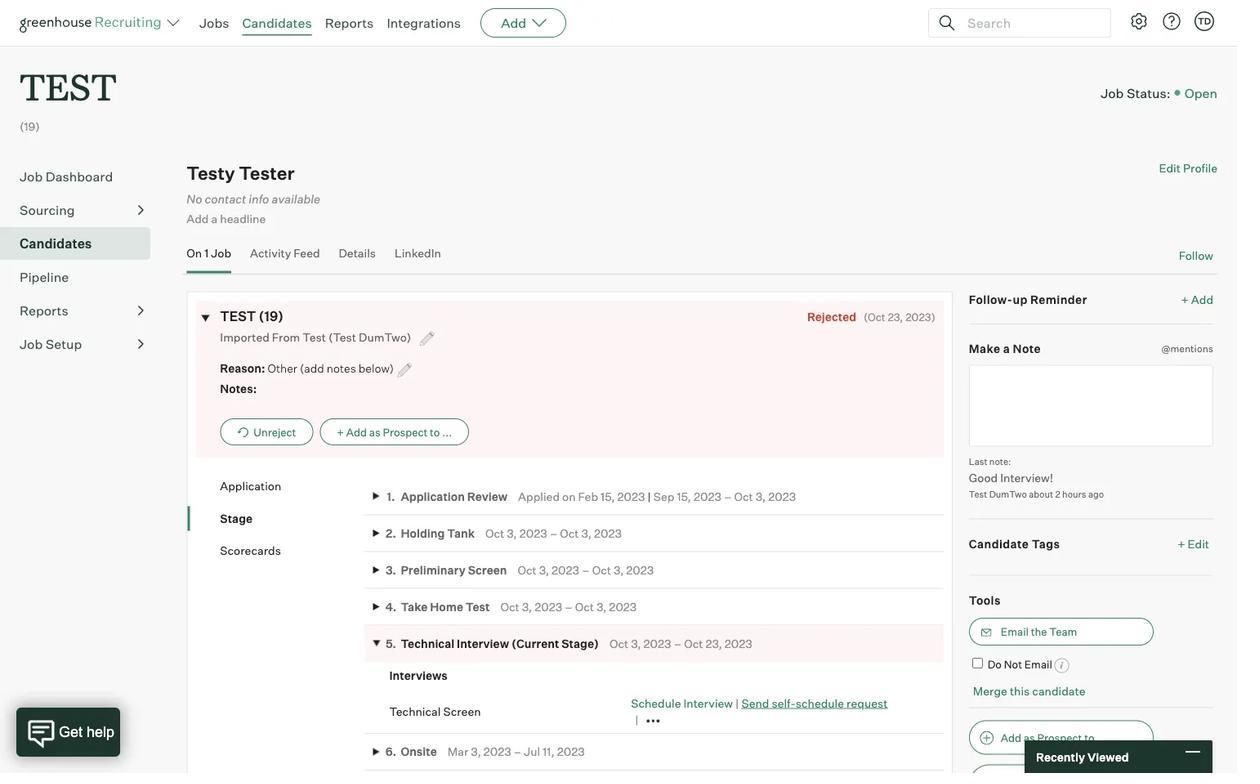 Task type: locate. For each thing, give the bounding box(es) containing it.
testy
[[187, 162, 235, 185]]

prospect
[[383, 425, 428, 439], [1038, 731, 1083, 745]]

test (19)
[[220, 308, 284, 324]]

oct down 3. preliminary screen oct 3, 2023 – oct 3, 2023
[[501, 600, 520, 614]]

sep
[[654, 489, 675, 504]]

screen down '2. holding tank oct 3, 2023 – oct 3, 2023'
[[468, 563, 507, 577]]

+ add as prospect to ... button
[[320, 419, 470, 445]]

0 vertical spatial reports link
[[325, 15, 374, 31]]

tools
[[970, 593, 1002, 607]]

2 vertical spatial +
[[1179, 537, 1186, 551]]

0 vertical spatial reports
[[325, 15, 374, 31]]

interview down 4. take home test oct 3, 2023 – oct 3, 2023
[[457, 637, 509, 651]]

test for test
[[20, 62, 117, 110]]

0 horizontal spatial |
[[648, 489, 651, 504]]

0 horizontal spatial edit
[[1160, 161, 1181, 176]]

good
[[970, 470, 999, 485]]

4. take home test oct 3, 2023 – oct 3, 2023
[[386, 600, 637, 614]]

0 vertical spatial test
[[303, 330, 326, 344]]

contact
[[205, 192, 246, 206]]

technical up interviews
[[401, 637, 455, 651]]

imported from test (test dumtwo)
[[220, 330, 414, 344]]

0 horizontal spatial to
[[430, 425, 440, 439]]

1 vertical spatial as
[[1024, 731, 1036, 745]]

rejected (oct 23, 2023)
[[808, 309, 936, 324]]

oct right stage)
[[610, 637, 629, 651]]

oct 3, 2023 – oct 23, 2023
[[610, 637, 753, 651]]

reports
[[325, 15, 374, 31], [20, 303, 68, 319]]

@mentions link
[[1162, 341, 1214, 357]]

unreject
[[254, 425, 296, 439]]

job dashboard
[[20, 169, 113, 185]]

candidates right jobs link
[[242, 15, 312, 31]]

job
[[1102, 85, 1125, 101], [20, 169, 43, 185], [211, 246, 231, 260], [20, 336, 43, 353]]

merge this candidate link
[[974, 684, 1086, 698]]

15, right sep
[[677, 489, 692, 504]]

job left setup
[[20, 336, 43, 353]]

0 horizontal spatial application
[[220, 479, 282, 493]]

23,
[[888, 310, 904, 323], [706, 637, 723, 651]]

candidates link
[[242, 15, 312, 31], [20, 234, 144, 254]]

None text field
[[970, 365, 1214, 447]]

23, inside rejected (oct 23, 2023)
[[888, 310, 904, 323]]

as down merge this candidate in the right bottom of the page
[[1024, 731, 1036, 745]]

a inside testy tester no contact info available add a headline
[[211, 212, 218, 226]]

a down contact at the top left of page
[[211, 212, 218, 226]]

(19) down test link on the top left of page
[[20, 120, 40, 134]]

(19)
[[20, 120, 40, 134], [259, 308, 284, 324]]

1 horizontal spatial edit
[[1189, 537, 1210, 551]]

0 horizontal spatial as
[[369, 425, 381, 439]]

do not email
[[988, 658, 1053, 671]]

email right not
[[1025, 658, 1053, 671]]

candidate
[[970, 537, 1030, 551]]

– up schedule interview link
[[674, 637, 682, 651]]

5.
[[386, 637, 396, 651]]

1 vertical spatial candidates
[[20, 236, 92, 252]]

technical
[[401, 637, 455, 651], [390, 704, 441, 719]]

send
[[742, 696, 770, 710]]

as down below)
[[369, 425, 381, 439]]

oct down on
[[560, 526, 579, 541]]

0 vertical spatial |
[[648, 489, 651, 504]]

1 vertical spatial reports
[[20, 303, 68, 319]]

technical down interviews
[[390, 704, 441, 719]]

0 horizontal spatial interview
[[457, 637, 509, 651]]

test inside 'last note: good interview! test dumtwo               about 2 hours               ago'
[[970, 489, 988, 500]]

test right home
[[466, 600, 490, 614]]

0 vertical spatial candidates link
[[242, 15, 312, 31]]

0 vertical spatial prospect
[[383, 425, 428, 439]]

on 1 job link
[[187, 246, 231, 270]]

2
[[1056, 489, 1061, 500]]

1 vertical spatial 23,
[[706, 637, 723, 651]]

td button
[[1195, 11, 1215, 31]]

1 vertical spatial |
[[736, 696, 740, 710]]

application up "holding" at bottom
[[401, 489, 465, 504]]

– down feb
[[582, 563, 590, 577]]

1
[[205, 246, 209, 260]]

job status:
[[1102, 85, 1172, 101]]

Search text field
[[964, 11, 1097, 35]]

1 horizontal spatial ...
[[1098, 731, 1107, 745]]

3,
[[756, 489, 766, 504], [507, 526, 517, 541], [582, 526, 592, 541], [539, 563, 550, 577], [614, 563, 624, 577], [522, 600, 532, 614], [597, 600, 607, 614], [631, 637, 642, 651], [471, 745, 481, 759]]

details
[[339, 246, 376, 260]]

from
[[272, 330, 300, 344]]

0 vertical spatial ...
[[443, 425, 452, 439]]

0 vertical spatial a
[[211, 212, 218, 226]]

candidate
[[1033, 684, 1086, 698]]

2023
[[618, 489, 646, 504], [694, 489, 722, 504], [769, 489, 797, 504], [520, 526, 548, 541], [594, 526, 622, 541], [552, 563, 580, 577], [627, 563, 654, 577], [535, 600, 563, 614], [609, 600, 637, 614], [644, 637, 672, 651], [725, 637, 753, 651], [484, 745, 512, 759], [558, 745, 585, 759]]

2 horizontal spatial test
[[970, 489, 988, 500]]

5. technical interview (current stage)
[[386, 637, 599, 651]]

prospect up 1.
[[383, 425, 428, 439]]

1 horizontal spatial 23,
[[888, 310, 904, 323]]

0 vertical spatial +
[[1182, 292, 1190, 306]]

0 horizontal spatial (19)
[[20, 120, 40, 134]]

integrations link
[[387, 15, 461, 31]]

oct up schedule interview link
[[685, 637, 704, 651]]

add inside popup button
[[501, 15, 527, 31]]

application up stage
[[220, 479, 282, 493]]

schedule interview link
[[631, 696, 734, 710]]

3.
[[386, 563, 396, 577]]

1 vertical spatial +
[[337, 425, 344, 439]]

to
[[430, 425, 440, 439], [1085, 731, 1095, 745]]

a
[[211, 212, 218, 226], [1004, 342, 1011, 356]]

1 horizontal spatial as
[[1024, 731, 1036, 745]]

0 horizontal spatial candidates
[[20, 236, 92, 252]]

1 vertical spatial technical
[[390, 704, 441, 719]]

1 horizontal spatial to
[[1085, 731, 1095, 745]]

linkedin link
[[395, 246, 441, 270]]

interview left send
[[684, 696, 734, 710]]

0 horizontal spatial test
[[20, 62, 117, 110]]

application link
[[220, 478, 365, 494]]

0 vertical spatial email
[[1002, 625, 1029, 638]]

candidates link up pipeline link
[[20, 234, 144, 254]]

oct right the tank
[[486, 526, 505, 541]]

prospect up the recently
[[1038, 731, 1083, 745]]

below)
[[359, 361, 394, 376]]

edit
[[1160, 161, 1181, 176], [1189, 537, 1210, 551]]

+ for + add as prospect to ...
[[337, 425, 344, 439]]

15, right feb
[[601, 489, 615, 504]]

1 horizontal spatial candidates link
[[242, 15, 312, 31]]

+ for + edit
[[1179, 537, 1186, 551]]

merge
[[974, 684, 1008, 698]]

test for test (19)
[[220, 308, 256, 324]]

scorecards
[[220, 544, 281, 558]]

merge this candidate
[[974, 684, 1086, 698]]

note
[[1014, 342, 1042, 356]]

0 vertical spatial to
[[430, 425, 440, 439]]

reports down "pipeline"
[[20, 303, 68, 319]]

no
[[187, 192, 202, 206]]

reminder
[[1031, 292, 1088, 306]]

1 vertical spatial test
[[970, 489, 988, 500]]

test left (test
[[303, 330, 326, 344]]

review
[[468, 489, 508, 504]]

job left status:
[[1102, 85, 1125, 101]]

0 horizontal spatial prospect
[[383, 425, 428, 439]]

3. preliminary screen oct 3, 2023 – oct 3, 2023
[[386, 563, 654, 577]]

+ inside button
[[337, 425, 344, 439]]

as
[[369, 425, 381, 439], [1024, 731, 1036, 745]]

1 horizontal spatial test
[[466, 600, 490, 614]]

1 horizontal spatial a
[[1004, 342, 1011, 356]]

technical screen
[[390, 704, 481, 719]]

test
[[303, 330, 326, 344], [970, 489, 988, 500], [466, 600, 490, 614]]

test down the good
[[970, 489, 988, 500]]

candidates link right jobs link
[[242, 15, 312, 31]]

0 vertical spatial candidates
[[242, 15, 312, 31]]

0 horizontal spatial test
[[303, 330, 326, 344]]

1 15, from the left
[[601, 489, 615, 504]]

onsite
[[401, 745, 437, 759]]

notes
[[327, 361, 356, 376]]

a left note on the right top of the page
[[1004, 342, 1011, 356]]

recently
[[1037, 750, 1086, 764]]

1 horizontal spatial interview
[[684, 696, 734, 710]]

1 horizontal spatial prospect
[[1038, 731, 1083, 745]]

1 vertical spatial ...
[[1098, 731, 1107, 745]]

0 vertical spatial 23,
[[888, 310, 904, 323]]

test down greenhouse recruiting 'image'
[[20, 62, 117, 110]]

0 vertical spatial test
[[20, 62, 117, 110]]

1 vertical spatial candidates link
[[20, 234, 144, 254]]

1 vertical spatial email
[[1025, 658, 1053, 671]]

0 horizontal spatial a
[[211, 212, 218, 226]]

on
[[563, 489, 576, 504]]

reports link down pipeline link
[[20, 301, 144, 321]]

23, up schedule interview link
[[706, 637, 723, 651]]

1 horizontal spatial 15,
[[677, 489, 692, 504]]

0 vertical spatial edit
[[1160, 161, 1181, 176]]

application
[[220, 479, 282, 493], [401, 489, 465, 504]]

candidates
[[242, 15, 312, 31], [20, 236, 92, 252]]

1 horizontal spatial (19)
[[259, 308, 284, 324]]

0 horizontal spatial 23,
[[706, 637, 723, 651]]

(19) up the from
[[259, 308, 284, 324]]

oct
[[735, 489, 754, 504], [486, 526, 505, 541], [560, 526, 579, 541], [518, 563, 537, 577], [593, 563, 612, 577], [501, 600, 520, 614], [575, 600, 594, 614], [610, 637, 629, 651], [685, 637, 704, 651]]

0 horizontal spatial 15,
[[601, 489, 615, 504]]

1 vertical spatial test
[[220, 308, 256, 324]]

1 vertical spatial (19)
[[259, 308, 284, 324]]

2.
[[386, 526, 396, 541]]

reports link left "integrations"
[[325, 15, 374, 31]]

add as prospect to ... button
[[970, 721, 1154, 755]]

| left send
[[736, 696, 740, 710]]

0 horizontal spatial reports link
[[20, 301, 144, 321]]

0 horizontal spatial candidates link
[[20, 234, 144, 254]]

1 horizontal spatial reports
[[325, 15, 374, 31]]

screen up mar
[[444, 704, 481, 719]]

...
[[443, 425, 452, 439], [1098, 731, 1107, 745]]

0 horizontal spatial ...
[[443, 425, 452, 439]]

23, right (oct
[[888, 310, 904, 323]]

1 horizontal spatial reports link
[[325, 15, 374, 31]]

Do Not Email checkbox
[[973, 658, 984, 669]]

|
[[648, 489, 651, 504], [736, 696, 740, 710]]

oct down the 1. application review applied on  feb 15, 2023 | sep 15, 2023 – oct 3, 2023
[[593, 563, 612, 577]]

| left sep
[[648, 489, 651, 504]]

reports left "integrations"
[[325, 15, 374, 31]]

job up sourcing at the top
[[20, 169, 43, 185]]

other
[[268, 361, 298, 376]]

up
[[1013, 292, 1028, 306]]

interviews
[[390, 669, 448, 683]]

1 vertical spatial screen
[[444, 704, 481, 719]]

candidates down sourcing at the top
[[20, 236, 92, 252]]

email inside button
[[1002, 625, 1029, 638]]

1 horizontal spatial test
[[220, 308, 256, 324]]

headline
[[220, 212, 266, 226]]

email left the
[[1002, 625, 1029, 638]]

0 vertical spatial interview
[[457, 637, 509, 651]]

test up the imported
[[220, 308, 256, 324]]



Task type: describe. For each thing, give the bounding box(es) containing it.
request
[[847, 696, 888, 710]]

reason:
[[220, 361, 265, 376]]

+ edit
[[1179, 537, 1210, 551]]

2023)
[[906, 310, 936, 323]]

setup
[[46, 336, 82, 353]]

make a note
[[970, 342, 1042, 356]]

– right sep
[[724, 489, 732, 504]]

stage
[[220, 511, 253, 526]]

details link
[[339, 246, 376, 270]]

job for job dashboard
[[20, 169, 43, 185]]

not
[[1005, 658, 1023, 671]]

hours
[[1063, 489, 1087, 500]]

1 vertical spatial reports link
[[20, 301, 144, 321]]

home
[[430, 600, 464, 614]]

(oct
[[864, 310, 886, 323]]

0 vertical spatial screen
[[468, 563, 507, 577]]

the
[[1032, 625, 1048, 638]]

add inside testy tester no contact info available add a headline
[[187, 212, 209, 226]]

last
[[970, 456, 988, 467]]

jobs
[[200, 15, 229, 31]]

mar
[[448, 745, 469, 759]]

recently viewed
[[1037, 750, 1130, 764]]

activity
[[250, 246, 291, 260]]

1 horizontal spatial candidates
[[242, 15, 312, 31]]

1 vertical spatial to
[[1085, 731, 1095, 745]]

sourcing
[[20, 202, 75, 218]]

job for job setup
[[20, 336, 43, 353]]

edit profile
[[1160, 161, 1218, 176]]

(test
[[329, 330, 356, 344]]

+ add
[[1182, 292, 1214, 306]]

add button
[[481, 8, 567, 38]]

0 vertical spatial as
[[369, 425, 381, 439]]

0 vertical spatial technical
[[401, 637, 455, 651]]

0 vertical spatial (19)
[[20, 120, 40, 134]]

integrations
[[387, 15, 461, 31]]

about
[[1030, 489, 1054, 500]]

– left the jul
[[514, 745, 522, 759]]

follow-up reminder
[[970, 292, 1088, 306]]

do
[[988, 658, 1002, 671]]

follow link
[[1180, 248, 1214, 264]]

test link
[[20, 46, 117, 114]]

make
[[970, 342, 1001, 356]]

schedule
[[796, 696, 845, 710]]

0 horizontal spatial reports
[[20, 303, 68, 319]]

tester
[[239, 162, 295, 185]]

job for job status:
[[1102, 85, 1125, 101]]

activity feed link
[[250, 246, 320, 270]]

available
[[272, 192, 321, 206]]

this
[[1011, 684, 1031, 698]]

applied
[[519, 489, 560, 504]]

job right the 1
[[211, 246, 231, 260]]

job dashboard link
[[20, 167, 144, 187]]

notes:
[[220, 382, 257, 396]]

oct up 4. take home test oct 3, 2023 – oct 3, 2023
[[518, 563, 537, 577]]

viewed
[[1088, 750, 1130, 764]]

oct right sep
[[735, 489, 754, 504]]

ago
[[1089, 489, 1105, 500]]

on 1 job
[[187, 246, 231, 260]]

activity feed
[[250, 246, 320, 260]]

– down applied
[[550, 526, 558, 541]]

feb
[[579, 489, 599, 504]]

1 horizontal spatial application
[[401, 489, 465, 504]]

dumtwo)
[[359, 330, 412, 344]]

1 vertical spatial prospect
[[1038, 731, 1083, 745]]

1 vertical spatial a
[[1004, 342, 1011, 356]]

candidate tags
[[970, 537, 1061, 551]]

4.
[[386, 600, 397, 614]]

open
[[1185, 85, 1218, 101]]

2 15, from the left
[[677, 489, 692, 504]]

11,
[[543, 745, 555, 759]]

6. onsite mar 3, 2023 – jul 11, 2023
[[386, 745, 585, 759]]

last note: good interview! test dumtwo               about 2 hours               ago
[[970, 456, 1105, 500]]

1 vertical spatial interview
[[684, 696, 734, 710]]

sourcing link
[[20, 200, 144, 220]]

2. holding tank oct 3, 2023 – oct 3, 2023
[[386, 526, 622, 541]]

greenhouse recruiting image
[[20, 13, 167, 33]]

imported
[[220, 330, 270, 344]]

+ for + add
[[1182, 292, 1190, 306]]

feed
[[294, 246, 320, 260]]

+ add as prospect to ...
[[337, 425, 452, 439]]

profile
[[1184, 161, 1218, 176]]

interview!
[[1001, 470, 1054, 485]]

td
[[1199, 16, 1212, 27]]

1 horizontal spatial |
[[736, 696, 740, 710]]

(add
[[300, 361, 324, 376]]

– up stage)
[[565, 600, 573, 614]]

team
[[1050, 625, 1078, 638]]

email the team button
[[970, 618, 1154, 646]]

6.
[[386, 745, 397, 759]]

schedule
[[631, 696, 682, 710]]

1. application review applied on  feb 15, 2023 | sep 15, 2023 – oct 3, 2023
[[387, 489, 797, 504]]

configure image
[[1130, 11, 1150, 31]]

email the team
[[1002, 625, 1078, 638]]

job setup link
[[20, 335, 144, 354]]

oct up stage)
[[575, 600, 594, 614]]

follow-
[[970, 292, 1013, 306]]

on
[[187, 246, 202, 260]]

note:
[[990, 456, 1012, 467]]

job setup
[[20, 336, 82, 353]]

1 vertical spatial edit
[[1189, 537, 1210, 551]]

linkedin
[[395, 246, 441, 260]]

pipeline
[[20, 269, 69, 286]]

schedule interview | send self-schedule request
[[631, 696, 888, 710]]

2 vertical spatial test
[[466, 600, 490, 614]]



Task type: vqa. For each thing, say whether or not it's contained in the screenshot.


